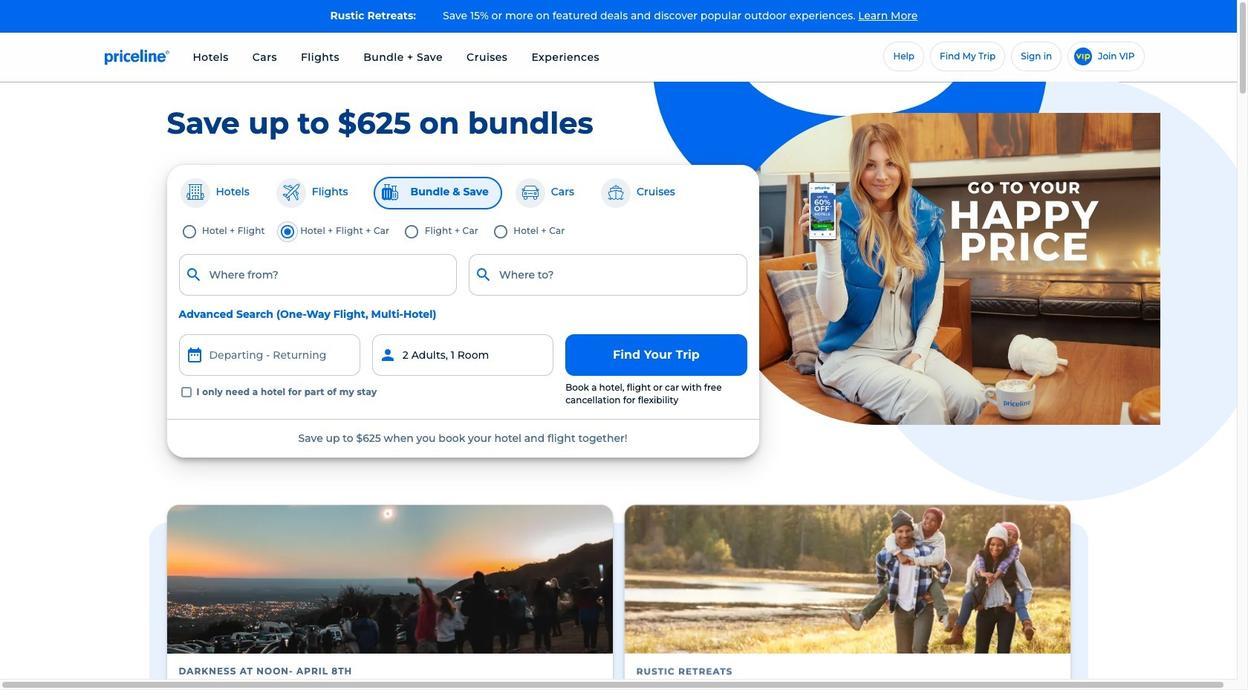 Task type: describe. For each thing, give the bounding box(es) containing it.
none field where from?
[[179, 254, 457, 296]]



Task type: vqa. For each thing, say whether or not it's contained in the screenshot.
field to the right
yes



Task type: locate. For each thing, give the bounding box(es) containing it.
Where from? field
[[179, 254, 457, 296]]

types of travel tab list
[[179, 177, 748, 209]]

2 none field from the left
[[469, 254, 748, 296]]

1 none field from the left
[[179, 254, 457, 296]]

None button
[[179, 335, 360, 376]]

None field
[[179, 254, 457, 296], [469, 254, 748, 296]]

Where to? field
[[469, 254, 748, 296]]

vip badge icon image
[[1075, 47, 1093, 65]]

0 horizontal spatial none field
[[179, 254, 457, 296]]

none field where to?
[[469, 254, 748, 296]]

priceline.com home image
[[104, 49, 169, 65]]

1 horizontal spatial none field
[[469, 254, 748, 296]]



